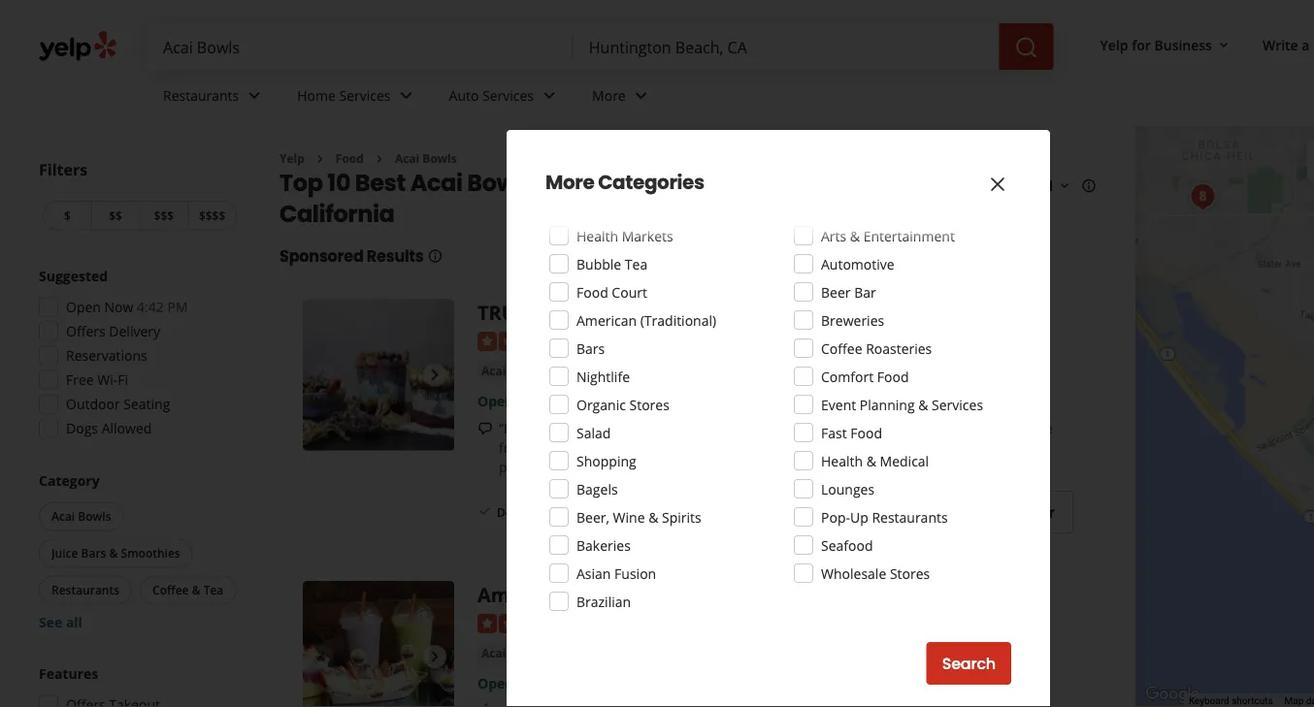 Task type: locate. For each thing, give the bounding box(es) containing it.
0 horizontal spatial juice bars & smoothies button
[[39, 539, 193, 568]]

4 24 chevron down v2 image from the left
[[630, 84, 653, 107]]

services inside more categories dialog
[[932, 396, 984, 414]]

open for "enjoy one of our nutritious and delicious craft acai bowls, with several bases to choose from, acai, pitaya, matcha, blue majik, tru coconut, chia pudding, espresso chia pudding,…"
[[478, 392, 514, 410]]

acai down 4.4 star rating 'image'
[[482, 363, 506, 379]]

court
[[612, 283, 648, 301]]

more link
[[577, 70, 669, 126]]

1 horizontal spatial delivery
[[497, 504, 543, 520]]

features group
[[33, 665, 241, 708]]

yelp for the yelp link
[[280, 150, 305, 167]]

sponsored
[[280, 246, 364, 267]]

more up health markets
[[546, 169, 595, 196]]

1 horizontal spatial tea
[[625, 255, 648, 273]]

2 vertical spatial acai bowls link
[[478, 644, 547, 663]]

1 16 checkmark v2 image from the left
[[478, 504, 493, 520]]

2 horizontal spatial services
[[932, 396, 984, 414]]

american (traditional)
[[577, 311, 717, 330]]

bowls
[[423, 150, 457, 167], [467, 166, 536, 199], [509, 363, 544, 379], [78, 509, 111, 525], [509, 645, 544, 661]]

delivery down pudding,…"
[[497, 504, 543, 520]]

24 chevron down v2 image left auto
[[395, 84, 418, 107]]

slideshow element for amazonia bowl
[[303, 582, 454, 708]]

seating
[[124, 395, 170, 414]]

bars down the 4.4
[[590, 363, 616, 379]]

bowls down 5 star rating image
[[509, 645, 544, 661]]

restaurants inside more categories dialog
[[872, 508, 948, 527]]

salad
[[577, 424, 611, 442]]

juice up the 7:00 on the left of page
[[559, 363, 587, 379]]

None search field
[[148, 23, 1058, 70]]

more
[[574, 458, 610, 476]]

2 previous image from the top
[[311, 646, 334, 669]]

acai bowls down category
[[51, 509, 111, 525]]

0 vertical spatial coffee
[[821, 339, 863, 358]]

1 vertical spatial group
[[35, 471, 241, 633]]

open up 16 speech v2 icon
[[478, 392, 514, 410]]

bowls inside top 10 best acai bowls near huntington beach, california
[[467, 166, 536, 199]]

1 horizontal spatial yelp
[[1101, 35, 1129, 54]]

16 checkmark v2 image down 16 speech v2 icon
[[478, 504, 493, 520]]

1 horizontal spatial juice
[[559, 363, 587, 379]]

tea
[[625, 255, 648, 273], [204, 583, 224, 599]]

1 vertical spatial slideshow element
[[303, 582, 454, 708]]

health for health markets
[[577, 227, 619, 245]]

yelp inside button
[[1101, 35, 1129, 54]]

coffee for coffee & tea
[[152, 583, 189, 599]]

0 horizontal spatial health
[[577, 227, 619, 245]]

juice bars & smoothies link
[[555, 361, 696, 381]]

16 checkmark v2 image for takeout
[[559, 504, 574, 520]]

acai bowls link right 16 chevron right v2 icon
[[395, 150, 457, 167]]

all
[[66, 614, 82, 632]]

0 vertical spatial slideshow element
[[303, 299, 454, 451]]

pop-up restaurants
[[821, 508, 948, 527]]

0 vertical spatial open
[[66, 298, 101, 317]]

wine
[[613, 508, 645, 527]]

restaurants
[[163, 86, 239, 104], [872, 508, 948, 527], [51, 583, 119, 599]]

0 horizontal spatial restaurants
[[51, 583, 119, 599]]

juice bars & smoothies up organic stores
[[559, 363, 692, 379]]

health for health & medical
[[821, 452, 863, 470]]

"enjoy one of our nutritious and delicious craft acai bowls, with several bases to choose from, acai, pitaya, matcha, blue majik, tru coconut, chia pudding, espresso chia pudding,…"
[[499, 419, 1054, 476]]

bars up nightlife
[[577, 339, 605, 358]]

bubble tea
[[577, 255, 648, 273]]

home services link
[[282, 70, 434, 126]]

smoothies up organic stores
[[631, 363, 692, 379]]

organic
[[577, 396, 626, 414]]

roasteries
[[866, 339, 932, 358]]

tru down "delicious"
[[742, 438, 768, 457]]

juice bars & smoothies button up organic stores
[[555, 361, 696, 381]]

1 previous image from the top
[[311, 364, 334, 387]]

24 chevron down v2 image for home services
[[395, 84, 418, 107]]

open up offers
[[66, 298, 101, 317]]

yelp for business
[[1101, 35, 1213, 54]]

1 vertical spatial tru
[[742, 438, 768, 457]]

1 vertical spatial coffee
[[152, 583, 189, 599]]

coffee right restaurants button
[[152, 583, 189, 599]]

spirits
[[662, 508, 702, 527]]

1 slideshow element from the top
[[303, 299, 454, 451]]

coffee inside button
[[152, 583, 189, 599]]

0 vertical spatial restaurants
[[163, 86, 239, 104]]

2 slideshow element from the top
[[303, 582, 454, 708]]

1 horizontal spatial coffee
[[821, 339, 863, 358]]

0 horizontal spatial stores
[[630, 396, 670, 414]]

2 24 chevron down v2 image from the left
[[395, 84, 418, 107]]

delivery down open now 4:42 pm
[[109, 322, 160, 341]]

2 vertical spatial bars
[[81, 546, 106, 562]]

1 horizontal spatial bar
[[855, 283, 876, 301]]

bowls left near
[[467, 166, 536, 199]]

0 vertical spatial group
[[33, 267, 241, 444]]

24 chevron down v2 image right auto services
[[538, 84, 561, 107]]

chia down to
[[978, 438, 1004, 457]]

beach,
[[738, 166, 818, 199]]

0 horizontal spatial bowl
[[521, 299, 569, 326]]

acai bowls
[[395, 150, 457, 167], [482, 363, 544, 379], [51, 509, 111, 525], [482, 645, 544, 661]]

2 vertical spatial acai bowls button
[[478, 644, 547, 663]]

bars up restaurants button
[[81, 546, 106, 562]]

acai bowls link
[[395, 150, 457, 167], [478, 361, 547, 381], [478, 644, 547, 663]]

bars inside more categories dialog
[[577, 339, 605, 358]]

0 vertical spatial juice
[[559, 363, 587, 379]]

tru
[[478, 299, 516, 326], [742, 438, 768, 457]]

more for more
[[592, 86, 626, 104]]

1 horizontal spatial bowl
[[579, 582, 626, 608]]

pm for open until 7:00 pm
[[580, 392, 600, 410]]

markets
[[622, 227, 673, 245]]

health up lounges
[[821, 452, 863, 470]]

0 horizontal spatial delivery
[[109, 322, 160, 341]]

1 vertical spatial stores
[[890, 565, 930, 583]]

filters
[[39, 159, 88, 180]]

acai up "coconut," at bottom
[[798, 419, 824, 437]]

0 vertical spatial acai bowls link
[[395, 150, 457, 167]]

services right 'home' at the left top
[[339, 86, 391, 104]]

offers
[[66, 322, 105, 341]]

keyboard
[[1189, 696, 1230, 707]]

$$$
[[154, 208, 174, 224]]

0 horizontal spatial smoothies
[[121, 546, 180, 562]]

1 vertical spatial juice
[[51, 546, 78, 562]]

pudding,
[[858, 438, 914, 457]]

16 checkmark v2 image
[[478, 504, 493, 520], [559, 504, 574, 520]]

pudding,…"
[[499, 458, 570, 476]]

coffee & tea button
[[140, 576, 236, 605]]

more categories dialog
[[0, 0, 1315, 708]]

services for home services
[[339, 86, 391, 104]]

our
[[586, 419, 608, 437]]

1 vertical spatial pm
[[580, 392, 600, 410]]

5 star rating image
[[478, 614, 583, 634]]

suggested
[[39, 267, 108, 285]]

0 horizontal spatial 16 checkmark v2 image
[[478, 504, 493, 520]]

acai inside "enjoy one of our nutritious and delicious craft acai bowls, with several bases to choose from, acai, pitaya, matcha, blue majik, tru coconut, chia pudding, espresso chia pudding,…"
[[798, 419, 824, 437]]

0 vertical spatial health
[[577, 227, 619, 245]]

2 vertical spatial restaurants
[[51, 583, 119, 599]]

up
[[851, 508, 869, 527]]

open up 16 healthy dining v2 image
[[478, 674, 514, 693]]

0 horizontal spatial services
[[339, 86, 391, 104]]

craft
[[764, 419, 795, 437]]

restaurants inside business categories element
[[163, 86, 239, 104]]

0 vertical spatial juice bars & smoothies button
[[555, 361, 696, 381]]

16 checkmark v2 image for delivery
[[478, 504, 493, 520]]

arts
[[821, 227, 847, 245]]

0 vertical spatial tea
[[625, 255, 648, 273]]

0 horizontal spatial chia
[[829, 438, 855, 457]]

free
[[66, 371, 94, 389]]

beer bar
[[821, 283, 876, 301]]

0 horizontal spatial juice bars & smoothies
[[51, 546, 180, 562]]

stores right wholesale
[[890, 565, 930, 583]]

food up health & medical
[[851, 424, 883, 442]]

outdoor
[[66, 395, 120, 414]]

1 horizontal spatial services
[[483, 86, 534, 104]]

2 chia from the left
[[978, 438, 1004, 457]]

health up the bubble
[[577, 227, 619, 245]]

matcha,
[[615, 438, 666, 457]]

results
[[367, 246, 424, 267]]

0 horizontal spatial yelp
[[280, 150, 305, 167]]

1 vertical spatial more
[[546, 169, 595, 196]]

services up bases on the right bottom of page
[[932, 396, 984, 414]]

1 vertical spatial yelp
[[280, 150, 305, 167]]

acai right 16 chevron right v2 icon
[[395, 150, 420, 167]]

close image
[[986, 173, 1010, 196]]

more inside business categories element
[[592, 86, 626, 104]]

0 vertical spatial bowl
[[521, 299, 569, 326]]

bowl for tru
[[521, 299, 569, 326]]

bowl down bakeries
[[579, 582, 626, 608]]

health & medical
[[821, 452, 929, 470]]

smoothies for juice bars & smoothies button to the right
[[631, 363, 692, 379]]

start order
[[972, 502, 1055, 524]]

search
[[942, 653, 996, 675]]

1 vertical spatial open
[[478, 392, 514, 410]]

food down the bubble
[[577, 283, 609, 301]]

0 vertical spatial pm
[[167, 298, 188, 317]]

bowls,
[[828, 419, 869, 437]]

1 vertical spatial restaurants
[[872, 508, 948, 527]]

dogs allowed
[[66, 419, 152, 438]]

chia
[[829, 438, 855, 457], [978, 438, 1004, 457]]

1 vertical spatial previous image
[[311, 646, 334, 669]]

0 vertical spatial acai bowls button
[[478, 361, 547, 381]]

food right 16 chevron right v2 image
[[336, 150, 364, 167]]

juice up restaurants button
[[51, 546, 78, 562]]

write
[[1263, 35, 1299, 54]]

bowls right 16 chevron right v2 icon
[[423, 150, 457, 167]]

services
[[339, 86, 391, 104], [483, 86, 534, 104], [932, 396, 984, 414]]

1 vertical spatial tea
[[204, 583, 224, 599]]

0 vertical spatial stores
[[630, 396, 670, 414]]

1 horizontal spatial restaurants
[[163, 86, 239, 104]]

free wi-fi
[[66, 371, 128, 389]]

1 horizontal spatial stores
[[890, 565, 930, 583]]

24 chevron down v2 image up "categories"
[[630, 84, 653, 107]]

&
[[850, 227, 860, 245], [619, 363, 628, 379], [919, 396, 929, 414], [867, 452, 877, 470], [649, 508, 659, 527], [109, 546, 118, 562], [192, 583, 201, 599]]

coffee inside more categories dialog
[[821, 339, 863, 358]]

1 horizontal spatial 16 checkmark v2 image
[[559, 504, 574, 520]]

juice inside group
[[51, 546, 78, 562]]

stores for wholesale stores
[[890, 565, 930, 583]]

more inside dialog
[[546, 169, 595, 196]]

bubble
[[577, 255, 622, 273]]

2 16 checkmark v2 image from the left
[[559, 504, 574, 520]]

0 vertical spatial smoothies
[[631, 363, 692, 379]]

24 chevron down v2 image inside home services link
[[395, 84, 418, 107]]

1 horizontal spatial health
[[821, 452, 863, 470]]

4.4 star rating image
[[478, 332, 583, 352]]

bowls down 4.4 star rating 'image'
[[509, 363, 544, 379]]

more for more categories
[[546, 169, 595, 196]]

delivery
[[109, 322, 160, 341], [497, 504, 543, 520]]

acai bowls down 4.4 star rating 'image'
[[482, 363, 544, 379]]

acai bowls button down 4.4 star rating 'image'
[[478, 361, 547, 381]]

pm right 4:42
[[167, 298, 188, 317]]

group containing suggested
[[33, 267, 241, 444]]

tru up 4.4 star rating 'image'
[[478, 299, 516, 326]]

chia down bowls, on the bottom right of the page
[[829, 438, 855, 457]]

1 horizontal spatial pm
[[580, 392, 600, 410]]

0 horizontal spatial juice
[[51, 546, 78, 562]]

yelp for yelp for business
[[1101, 35, 1129, 54]]

24 chevron down v2 image inside more link
[[630, 84, 653, 107]]

services right auto
[[483, 86, 534, 104]]

acai bowls down 5 star rating image
[[482, 645, 544, 661]]

previous image
[[311, 364, 334, 387], [311, 646, 334, 669]]

smoothies up coffee & tea
[[121, 546, 180, 562]]

acai down 5 star rating image
[[482, 645, 506, 661]]

yelp left for
[[1101, 35, 1129, 54]]

yelp left 16 chevron right v2 image
[[280, 150, 305, 167]]

group
[[33, 267, 241, 444], [35, 471, 241, 633]]

acai right best
[[410, 166, 463, 199]]

of
[[569, 419, 582, 437]]

24 chevron down v2 image inside auto services link
[[538, 84, 561, 107]]

24 chevron down v2 image left 'home' at the left top
[[243, 84, 266, 107]]

bar down automotive
[[855, 283, 876, 301]]

slideshow element
[[303, 299, 454, 451], [303, 582, 454, 708]]

1 horizontal spatial smoothies
[[631, 363, 692, 379]]

best
[[355, 166, 406, 199]]

0 horizontal spatial tru
[[478, 299, 516, 326]]

coffee up comfort
[[821, 339, 863, 358]]

da
[[1307, 696, 1315, 707]]

juice bars & smoothies button up restaurants button
[[39, 539, 193, 568]]

acai bowls button down 5 star rating image
[[478, 644, 547, 663]]

16 vegan v2 image
[[612, 703, 628, 708]]

1 vertical spatial health
[[821, 452, 863, 470]]

16 chevron right v2 image
[[312, 151, 328, 167]]

smoothies
[[631, 363, 692, 379], [121, 546, 180, 562]]

24 chevron down v2 image inside restaurants link
[[243, 84, 266, 107]]

near
[[540, 166, 596, 199]]

0 vertical spatial delivery
[[109, 322, 160, 341]]

1 horizontal spatial tru
[[742, 438, 768, 457]]

0 vertical spatial tru
[[478, 299, 516, 326]]

bowls down category
[[78, 509, 111, 525]]

delicious
[[704, 419, 760, 437]]

16 speech v2 image
[[478, 421, 493, 437]]

0 horizontal spatial bar
[[679, 299, 713, 326]]

$$$$
[[199, 208, 226, 224]]

juice bars & smoothies up restaurants button
[[51, 546, 180, 562]]

acai bowls button down category
[[39, 502, 124, 532]]

stores up nutritious
[[630, 396, 670, 414]]

next image
[[423, 646, 447, 669]]

bar left surf
[[679, 299, 713, 326]]

pm right the 7:00 on the left of page
[[580, 392, 600, 410]]

comfort food
[[821, 368, 909, 386]]

0 vertical spatial yelp
[[1101, 35, 1129, 54]]

0 horizontal spatial coffee
[[152, 583, 189, 599]]

7:00
[[549, 392, 576, 410]]

acai bowls link down 5 star rating image
[[478, 644, 547, 663]]

acai bowls link down 4.4 star rating 'image'
[[478, 361, 547, 381]]

24 chevron down v2 image
[[243, 84, 266, 107], [395, 84, 418, 107], [538, 84, 561, 107], [630, 84, 653, 107]]

acai bowls button
[[478, 361, 547, 381], [39, 502, 124, 532], [478, 644, 547, 663]]

0 horizontal spatial tea
[[204, 583, 224, 599]]

dogs
[[66, 419, 98, 438]]

0 vertical spatial bars
[[577, 339, 605, 358]]

0 horizontal spatial pm
[[167, 298, 188, 317]]

acai bowls button for "acai bowls" link to the bottom
[[478, 644, 547, 663]]

3 24 chevron down v2 image from the left
[[538, 84, 561, 107]]

16 checkmark v2 image left the beer,
[[559, 504, 574, 520]]

bars inside group
[[81, 546, 106, 562]]

one
[[542, 419, 566, 437]]

0 vertical spatial juice bars & smoothies
[[559, 363, 692, 379]]

smoothies inside group
[[121, 546, 180, 562]]

juice bars & smoothies
[[559, 363, 692, 379], [51, 546, 180, 562]]

more up more categories
[[592, 86, 626, 104]]

restaurants inside button
[[51, 583, 119, 599]]

bowl up 4.4 star rating 'image'
[[521, 299, 569, 326]]

1 24 chevron down v2 image from the left
[[243, 84, 266, 107]]

1 horizontal spatial chia
[[978, 438, 1004, 457]]

0 vertical spatial more
[[592, 86, 626, 104]]

asian
[[577, 565, 611, 583]]

0 vertical spatial previous image
[[311, 364, 334, 387]]

1 vertical spatial bowl
[[579, 582, 626, 608]]

1 vertical spatial smoothies
[[121, 546, 180, 562]]

info icon image
[[728, 702, 744, 708], [728, 702, 744, 708]]

2 horizontal spatial restaurants
[[872, 508, 948, 527]]

2 vertical spatial open
[[478, 674, 514, 693]]

open
[[66, 298, 101, 317], [478, 392, 514, 410], [478, 674, 514, 693]]

amazonia bowl image
[[303, 582, 454, 708]]

bar
[[855, 283, 876, 301], [679, 299, 713, 326]]

24 chevron down v2 image for auto services
[[538, 84, 561, 107]]

slideshow element for tru bowl superfood bar surf city
[[303, 299, 454, 451]]

10
[[327, 166, 351, 199]]

auto services
[[449, 86, 534, 104]]



Task type: vqa. For each thing, say whether or not it's contained in the screenshot.
TOO
no



Task type: describe. For each thing, give the bounding box(es) containing it.
seafood
[[821, 536, 873, 555]]

beer, wine & spirits
[[577, 508, 702, 527]]

brazilian
[[577, 593, 631, 611]]

pop-
[[821, 508, 851, 527]]

bowl for amazonia
[[579, 582, 626, 608]]

see all
[[39, 614, 82, 632]]

pm for open now 4:42 pm
[[167, 298, 188, 317]]

features
[[39, 665, 98, 684]]

top
[[280, 166, 323, 199]]

write a r
[[1263, 35, 1315, 54]]

16 chevron right v2 image
[[372, 151, 387, 167]]

nutritious
[[611, 419, 673, 437]]

keyboard shortcuts button
[[1189, 695, 1273, 708]]

1 vertical spatial juice bars & smoothies
[[51, 546, 180, 562]]

$$$$ button
[[188, 201, 237, 231]]

tru bowl superfood bar surf city image
[[303, 299, 454, 451]]

majik,
[[701, 438, 738, 457]]

takeout
[[578, 504, 624, 520]]

from,
[[499, 438, 533, 457]]

several
[[903, 419, 948, 437]]

restaurants button
[[39, 576, 132, 605]]

for
[[1132, 35, 1151, 54]]

r
[[1314, 35, 1315, 54]]

asian fusion
[[577, 565, 657, 583]]

acai inside top 10 best acai bowls near huntington beach, california
[[410, 166, 463, 199]]

1 chia from the left
[[829, 438, 855, 457]]

open for offers delivery
[[66, 298, 101, 317]]

espresso
[[918, 438, 974, 457]]

next image
[[423, 364, 447, 387]]

auto
[[449, 86, 479, 104]]

more link
[[574, 458, 610, 476]]

restaurants link
[[148, 70, 282, 126]]

user actions element
[[1085, 27, 1315, 66]]

google image
[[1141, 683, 1205, 708]]

yelp link
[[280, 150, 305, 167]]

group containing category
[[35, 471, 241, 633]]

tea inside button
[[204, 583, 224, 599]]

16 info v2 image
[[428, 248, 443, 264]]

open now 4:42 pm
[[66, 298, 188, 317]]

yelp for business button
[[1093, 27, 1240, 62]]

tru bowl superfood bar surf city
[[478, 299, 800, 326]]

fast
[[821, 424, 847, 442]]

1 horizontal spatial juice bars & smoothies
[[559, 363, 692, 379]]

food up planning
[[878, 368, 909, 386]]

auto services link
[[434, 70, 577, 126]]

pitaya,
[[570, 438, 612, 457]]

arts & entertainment
[[821, 227, 955, 245]]

acai bowls button for middle "acai bowls" link
[[478, 361, 547, 381]]

amazonia
[[478, 582, 574, 608]]

(traditional)
[[641, 311, 717, 330]]

automotive
[[821, 255, 895, 273]]

start order link
[[953, 491, 1074, 534]]

wi-
[[97, 371, 118, 389]]

acai point hb image
[[1184, 178, 1223, 217]]

now
[[104, 298, 133, 317]]

huntington
[[601, 166, 733, 199]]

24 chevron down v2 image for restaurants
[[243, 84, 266, 107]]

bagels
[[577, 480, 618, 499]]

stores for organic stores
[[630, 396, 670, 414]]

category
[[39, 472, 100, 490]]

1 vertical spatial delivery
[[497, 504, 543, 520]]

search image
[[1015, 36, 1039, 59]]

tru inside "enjoy one of our nutritious and delicious craft acai bowls, with several bases to choose from, acai, pitaya, matcha, blue majik, tru coconut, chia pudding, espresso chia pudding,…"
[[742, 438, 768, 457]]

search button
[[927, 643, 1012, 685]]

event
[[821, 396, 857, 414]]

start
[[972, 502, 1008, 524]]

previous image for amazonia bowl
[[311, 646, 334, 669]]

16 healthy dining v2 image
[[478, 703, 493, 708]]

home services
[[297, 86, 391, 104]]

1 vertical spatial juice bars & smoothies button
[[39, 539, 193, 568]]

$$
[[109, 208, 122, 224]]

see
[[39, 614, 62, 632]]

allowed
[[102, 419, 152, 438]]

beer
[[821, 283, 851, 301]]

reservations
[[66, 347, 147, 365]]

16 info v2 image
[[1082, 178, 1097, 194]]

16 chevron down v2 image
[[1217, 38, 1232, 53]]

restaurants for restaurants button
[[51, 583, 119, 599]]

lounges
[[821, 480, 875, 499]]

acai bowls right 16 chevron right v2 icon
[[395, 150, 457, 167]]

smoothies for bottom juice bars & smoothies button
[[121, 546, 180, 562]]

wholesale
[[821, 565, 887, 583]]

until
[[518, 392, 546, 410]]

coffee for coffee roasteries
[[821, 339, 863, 358]]

food link
[[336, 150, 364, 167]]

offers delivery
[[66, 322, 160, 341]]

acai down category
[[51, 509, 75, 525]]

coffee & tea
[[152, 583, 224, 599]]

amazonia bowl link
[[478, 582, 626, 608]]

american
[[577, 311, 637, 330]]

bakeries
[[577, 536, 631, 555]]

map region
[[973, 0, 1315, 708]]

business categories element
[[148, 70, 1315, 126]]

1 vertical spatial bars
[[590, 363, 616, 379]]

map da
[[1285, 696, 1315, 707]]

organic stores
[[577, 396, 670, 414]]

$$ button
[[91, 201, 139, 231]]

1 horizontal spatial juice bars & smoothies button
[[555, 361, 696, 381]]

services for auto services
[[483, 86, 534, 104]]

keyboard shortcuts
[[1189, 696, 1273, 707]]

comfort
[[821, 368, 874, 386]]

see all button
[[39, 614, 82, 632]]

1 vertical spatial acai bowls button
[[39, 502, 124, 532]]

coffee roasteries
[[821, 339, 932, 358]]

24 chevron down v2 image for more
[[630, 84, 653, 107]]

with
[[872, 419, 900, 437]]

tru bowl superfood bar surf city link
[[478, 299, 800, 326]]

health markets
[[577, 227, 673, 245]]

tea inside more categories dialog
[[625, 255, 648, 273]]

breweries
[[821, 311, 885, 330]]

previous image for tru bowl superfood bar surf city
[[311, 364, 334, 387]]

city
[[763, 299, 800, 326]]

1 vertical spatial acai bowls link
[[478, 361, 547, 381]]

4:42
[[137, 298, 164, 317]]

sponsored results
[[280, 246, 424, 267]]

wholesale stores
[[821, 565, 930, 583]]

blue
[[669, 438, 697, 457]]

restaurants for restaurants link
[[163, 86, 239, 104]]

$$$ button
[[139, 201, 188, 231]]

write a r link
[[1255, 27, 1315, 62]]

bases
[[952, 419, 988, 437]]

choose
[[1008, 419, 1054, 437]]

more categories
[[546, 169, 705, 196]]

categories
[[598, 169, 705, 196]]

a
[[1302, 35, 1310, 54]]

bar inside more categories dialog
[[855, 283, 876, 301]]

event planning & services
[[821, 396, 984, 414]]



